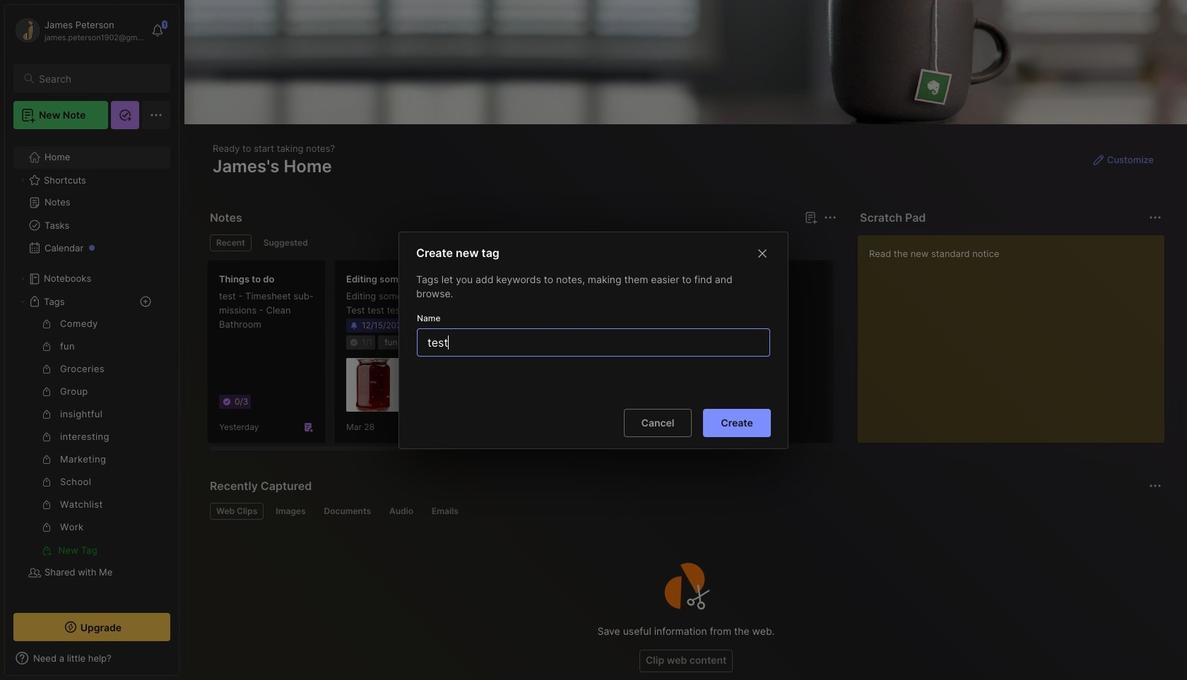 Task type: vqa. For each thing, say whether or not it's contained in the screenshot.
1st tab list from the bottom
yes



Task type: locate. For each thing, give the bounding box(es) containing it.
Start writing… text field
[[870, 235, 1164, 432]]

main element
[[0, 0, 184, 681]]

Search text field
[[39, 72, 158, 86]]

group inside main element
[[13, 313, 162, 562]]

tree
[[5, 138, 179, 616]]

tab
[[210, 235, 252, 252], [257, 235, 314, 252], [210, 503, 264, 520], [270, 503, 312, 520], [318, 503, 378, 520], [383, 503, 420, 520], [426, 503, 465, 520]]

tree inside main element
[[5, 138, 179, 616]]

tab list
[[210, 235, 835, 252], [210, 503, 1160, 520]]

group
[[13, 313, 162, 562]]

none search field inside main element
[[39, 70, 158, 87]]

1 tab list from the top
[[210, 235, 835, 252]]

thumbnail image
[[346, 359, 400, 412]]

row group
[[207, 260, 1188, 452]]

1 vertical spatial tab list
[[210, 503, 1160, 520]]

None search field
[[39, 70, 158, 87]]

0 vertical spatial tab list
[[210, 235, 835, 252]]

2 tab list from the top
[[210, 503, 1160, 520]]

expand tags image
[[18, 298, 27, 306]]

Tag name text field
[[426, 329, 764, 356]]



Task type: describe. For each thing, give the bounding box(es) containing it.
expand notebooks image
[[18, 275, 27, 284]]

close image
[[754, 245, 771, 262]]



